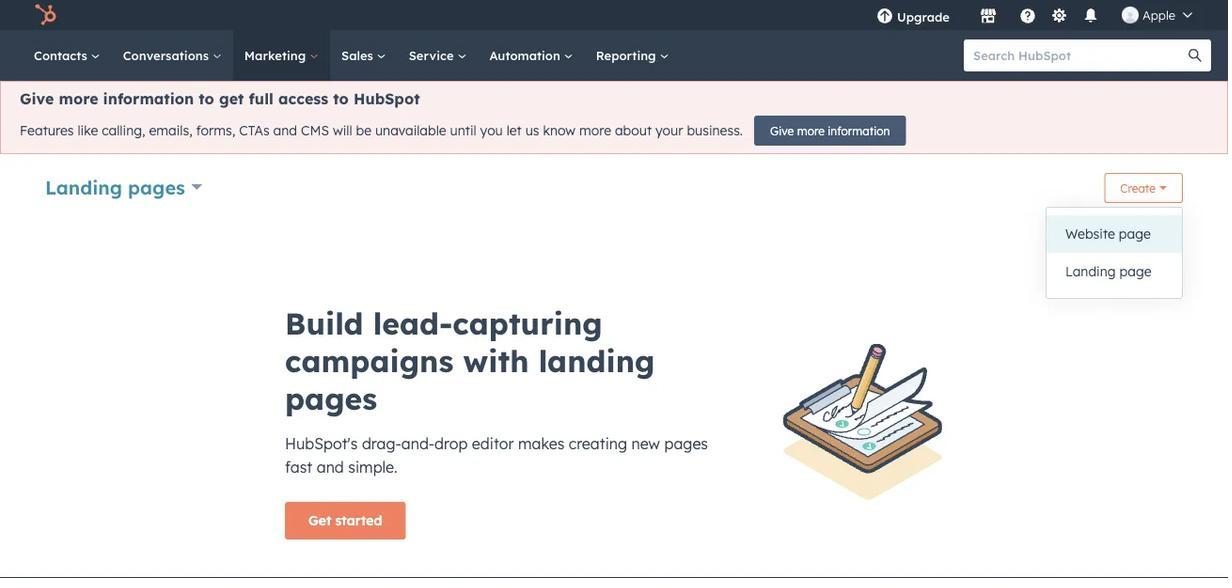 Task type: describe. For each thing, give the bounding box(es) containing it.
contacts
[[34, 47, 91, 63]]

conversations
[[123, 47, 212, 63]]

landing for landing page
[[1065, 263, 1116, 280]]

hubspot
[[354, 89, 420, 108]]

business.
[[687, 122, 743, 139]]

you
[[480, 122, 503, 139]]

landing page button
[[1047, 253, 1182, 291]]

access
[[278, 89, 328, 108]]

and inside hubspot's drag-and-drop editor makes creating new pages fast and simple.
[[317, 458, 344, 477]]

automation
[[489, 47, 564, 63]]

get started button
[[285, 502, 406, 540]]

website page
[[1065, 226, 1151, 242]]

help button
[[1012, 0, 1044, 30]]

page for website page
[[1119, 226, 1151, 242]]

information for give more information
[[828, 124, 890, 138]]

menu containing apple
[[863, 0, 1206, 30]]

create
[[1120, 181, 1156, 195]]

creating
[[569, 434, 627, 453]]

give for give more information
[[770, 124, 794, 138]]

landing page
[[1065, 263, 1152, 280]]

marketplaces image
[[980, 8, 997, 25]]

landing pages banner
[[45, 167, 1183, 211]]

be
[[356, 122, 372, 139]]

more for give more information to get full access to hubspot
[[59, 89, 98, 108]]

and-
[[401, 434, 435, 453]]

get
[[308, 513, 331, 529]]

drop
[[435, 434, 468, 453]]

ctas
[[239, 122, 270, 139]]

full
[[249, 89, 274, 108]]

reporting
[[596, 47, 660, 63]]

get
[[219, 89, 244, 108]]

pages inside build lead-capturing campaigns with landing pages
[[285, 380, 377, 418]]

create button
[[1104, 173, 1183, 203]]

makes
[[518, 434, 565, 453]]

lead-
[[373, 305, 453, 342]]

give more information
[[770, 124, 890, 138]]

website
[[1065, 226, 1115, 242]]

drag-
[[362, 434, 401, 453]]

settings link
[[1048, 5, 1071, 25]]

search image
[[1189, 49, 1202, 62]]

landing for landing pages
[[45, 175, 122, 199]]

sales link
[[330, 30, 397, 81]]

us
[[525, 122, 539, 139]]

help image
[[1019, 8, 1036, 25]]

apple
[[1143, 7, 1175, 23]]

hubspot's drag-and-drop editor makes creating new pages fast and simple.
[[285, 434, 708, 477]]

marketplaces button
[[969, 0, 1008, 30]]

know
[[543, 122, 576, 139]]

reporting link
[[585, 30, 680, 81]]

new
[[632, 434, 660, 453]]

let
[[507, 122, 522, 139]]

service link
[[397, 30, 478, 81]]

get started
[[308, 513, 382, 529]]



Task type: locate. For each thing, give the bounding box(es) containing it.
simple.
[[348, 458, 398, 477]]

marketing
[[244, 47, 309, 63]]

1 horizontal spatial give
[[770, 124, 794, 138]]

Search HubSpot search field
[[964, 39, 1194, 71]]

and
[[273, 122, 297, 139], [317, 458, 344, 477]]

settings image
[[1051, 8, 1068, 25]]

marketing link
[[233, 30, 330, 81]]

service
[[409, 47, 457, 63]]

page
[[1119, 226, 1151, 242], [1120, 263, 1152, 280]]

page for landing page
[[1120, 263, 1152, 280]]

website page button
[[1047, 215, 1182, 253]]

page inside landing page button
[[1120, 263, 1152, 280]]

will
[[333, 122, 352, 139]]

to
[[199, 89, 214, 108], [333, 89, 349, 108]]

pages right new
[[664, 434, 708, 453]]

pages inside hubspot's drag-and-drop editor makes creating new pages fast and simple.
[[664, 434, 708, 453]]

0 vertical spatial page
[[1119, 226, 1151, 242]]

1 horizontal spatial pages
[[285, 380, 377, 418]]

0 horizontal spatial and
[[273, 122, 297, 139]]

0 vertical spatial information
[[103, 89, 194, 108]]

0 horizontal spatial information
[[103, 89, 194, 108]]

2 vertical spatial pages
[[664, 434, 708, 453]]

page up landing page button
[[1119, 226, 1151, 242]]

0 horizontal spatial to
[[199, 89, 214, 108]]

page inside the website page button
[[1119, 226, 1151, 242]]

forms,
[[196, 122, 235, 139]]

to left get
[[199, 89, 214, 108]]

notifications button
[[1075, 0, 1107, 30]]

1 horizontal spatial and
[[317, 458, 344, 477]]

1 horizontal spatial landing
[[1065, 263, 1116, 280]]

about
[[615, 122, 652, 139]]

menu
[[863, 0, 1206, 30]]

bob builder image
[[1122, 7, 1139, 24]]

landing down like
[[45, 175, 122, 199]]

0 horizontal spatial give
[[20, 89, 54, 108]]

until
[[450, 122, 476, 139]]

landing pages button
[[45, 174, 203, 201]]

and down hubspot's
[[317, 458, 344, 477]]

upgrade image
[[876, 8, 893, 25]]

hubspot image
[[34, 4, 56, 26]]

fast
[[285, 458, 312, 477]]

information for give more information to get full access to hubspot
[[103, 89, 194, 108]]

1 horizontal spatial to
[[333, 89, 349, 108]]

to up will
[[333, 89, 349, 108]]

upgrade
[[897, 9, 950, 24]]

more for give more information
[[797, 124, 825, 138]]

give right business.
[[770, 124, 794, 138]]

unavailable
[[375, 122, 446, 139]]

more
[[59, 89, 98, 108], [579, 122, 611, 139], [797, 124, 825, 138]]

started
[[335, 513, 382, 529]]

landing inside button
[[1065, 263, 1116, 280]]

1 vertical spatial information
[[828, 124, 890, 138]]

capturing
[[453, 305, 602, 342]]

landing inside popup button
[[45, 175, 122, 199]]

give
[[20, 89, 54, 108], [770, 124, 794, 138]]

1 vertical spatial landing
[[1065, 263, 1116, 280]]

0 vertical spatial and
[[273, 122, 297, 139]]

pages
[[128, 175, 185, 199], [285, 380, 377, 418], [664, 434, 708, 453]]

1 vertical spatial give
[[770, 124, 794, 138]]

0 horizontal spatial pages
[[128, 175, 185, 199]]

1 vertical spatial pages
[[285, 380, 377, 418]]

2 horizontal spatial pages
[[664, 434, 708, 453]]

0 vertical spatial give
[[20, 89, 54, 108]]

apple button
[[1111, 0, 1204, 30]]

contacts link
[[23, 30, 112, 81]]

pages up hubspot's
[[285, 380, 377, 418]]

give more information to get full access to hubspot
[[20, 89, 420, 108]]

give for give more information to get full access to hubspot
[[20, 89, 54, 108]]

landing
[[45, 175, 122, 199], [1065, 263, 1116, 280]]

0 vertical spatial landing
[[45, 175, 122, 199]]

information
[[103, 89, 194, 108], [828, 124, 890, 138]]

search button
[[1179, 39, 1211, 71]]

notifications image
[[1082, 8, 1099, 25]]

hubspot link
[[23, 4, 71, 26]]

sales
[[341, 47, 377, 63]]

pages inside popup button
[[128, 175, 185, 199]]

build lead-capturing campaigns with landing pages
[[285, 305, 655, 418]]

automation link
[[478, 30, 585, 81]]

build
[[285, 305, 363, 342]]

give up features
[[20, 89, 54, 108]]

1 horizontal spatial information
[[828, 124, 890, 138]]

your
[[655, 122, 683, 139]]

0 horizontal spatial landing
[[45, 175, 122, 199]]

campaigns
[[285, 342, 454, 380]]

hubspot's
[[285, 434, 358, 453]]

landing
[[539, 342, 655, 380]]

editor
[[472, 434, 514, 453]]

emails,
[[149, 122, 192, 139]]

landing down website
[[1065, 263, 1116, 280]]

page down the website page button
[[1120, 263, 1152, 280]]

like
[[77, 122, 98, 139]]

features
[[20, 122, 74, 139]]

0 vertical spatial pages
[[128, 175, 185, 199]]

1 vertical spatial page
[[1120, 263, 1152, 280]]

cms
[[301, 122, 329, 139]]

conversations link
[[112, 30, 233, 81]]

1 to from the left
[[199, 89, 214, 108]]

2 horizontal spatial more
[[797, 124, 825, 138]]

1 horizontal spatial more
[[579, 122, 611, 139]]

pages down emails,
[[128, 175, 185, 199]]

features like calling, emails, forms, ctas and cms will be unavailable until you let us know more about your business.
[[20, 122, 743, 139]]

2 to from the left
[[333, 89, 349, 108]]

0 horizontal spatial more
[[59, 89, 98, 108]]

landing pages
[[45, 175, 185, 199]]

with
[[463, 342, 529, 380]]

calling,
[[102, 122, 145, 139]]

1 vertical spatial and
[[317, 458, 344, 477]]

and left the cms
[[273, 122, 297, 139]]

give more information link
[[754, 116, 906, 146]]



Task type: vqa. For each thing, say whether or not it's contained in the screenshot.
checkbox
no



